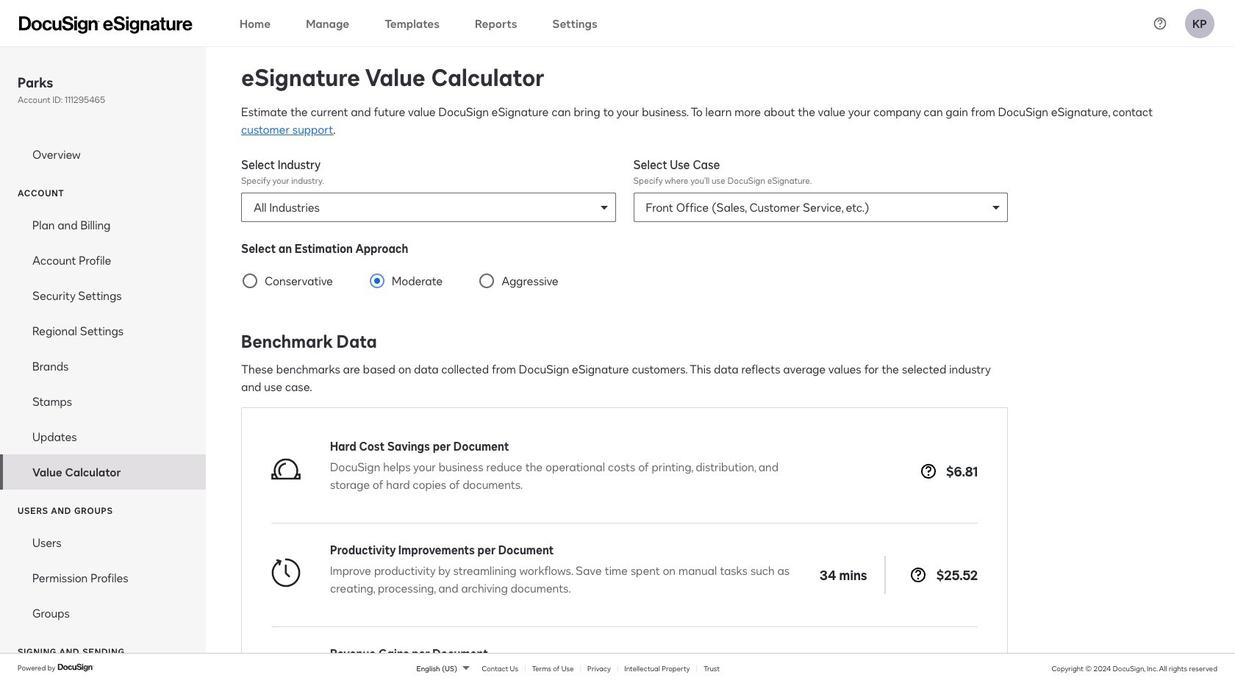 Task type: vqa. For each thing, say whether or not it's contained in the screenshot.
Enter name Text Box at the top left of the page
no



Task type: locate. For each thing, give the bounding box(es) containing it.
docusign image
[[57, 662, 94, 674]]

account element
[[0, 207, 206, 490]]

hard cost savings per document image
[[271, 455, 301, 484]]

users and groups element
[[0, 525, 206, 631]]



Task type: describe. For each thing, give the bounding box(es) containing it.
docusign admin image
[[19, 16, 193, 33]]

productivity improvements per document image
[[271, 558, 301, 588]]



